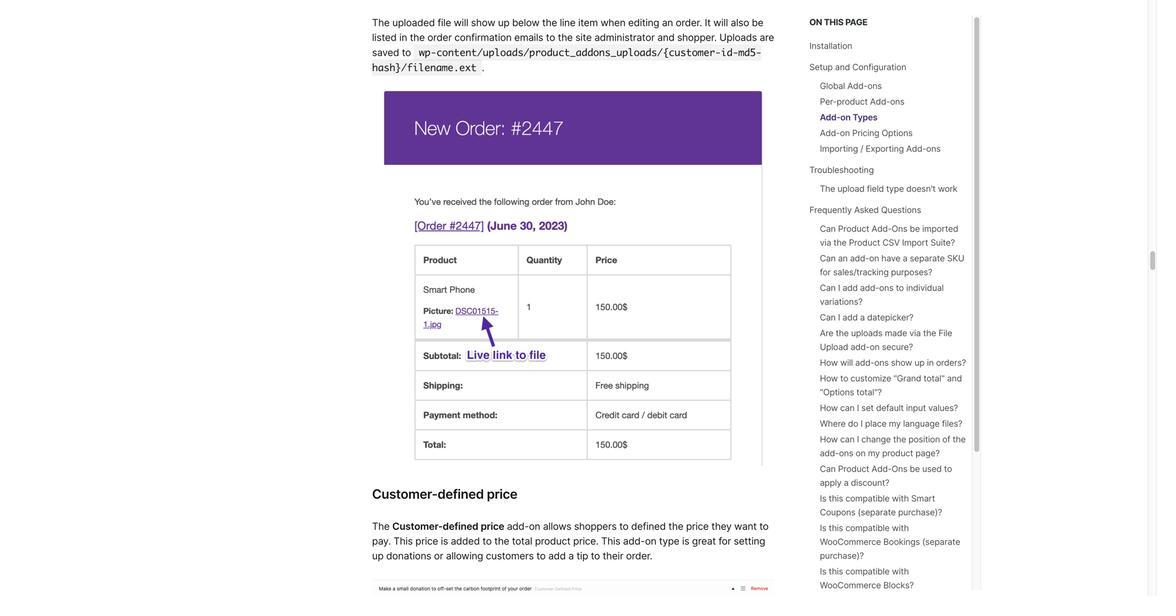 Task type: vqa. For each thing, say whether or not it's contained in the screenshot.
the top product
yes



Task type: locate. For each thing, give the bounding box(es) containing it.
of
[[943, 434, 951, 445]]

0 vertical spatial (separate
[[858, 507, 896, 518]]

3 how from the top
[[820, 403, 838, 413]]

1 vertical spatial an
[[838, 253, 848, 264]]

0 vertical spatial order.
[[676, 17, 702, 29]]

0 horizontal spatial my
[[868, 448, 880, 459]]

variations?
[[820, 297, 863, 307]]

defined
[[438, 486, 484, 502], [443, 521, 478, 533], [631, 521, 666, 533]]

on up 'total'
[[529, 521, 540, 533]]

to right customers
[[537, 550, 546, 562]]

1 vertical spatial the
[[820, 184, 835, 194]]

2 vertical spatial with
[[892, 567, 909, 577]]

place
[[865, 419, 887, 429]]

ons
[[868, 81, 882, 91], [890, 96, 905, 107], [926, 144, 941, 154], [879, 283, 894, 293], [875, 358, 889, 368], [839, 448, 854, 459]]

0 horizontal spatial and
[[658, 31, 675, 43]]

add- down the sales/tracking
[[860, 283, 879, 293]]

how up "options
[[820, 373, 838, 384]]

product up discount? on the right
[[838, 464, 869, 474]]

0 vertical spatial customer-
[[372, 486, 438, 502]]

up up ""grand"
[[915, 358, 925, 368]]

show down secure?
[[891, 358, 912, 368]]

customer- up donations
[[392, 521, 443, 533]]

the uploaded file will show up below the line item when editing an order. it will also be listed in the order confirmation emails to the site administrator and shopper.  uploads are saved to
[[372, 17, 774, 59]]

set
[[862, 403, 874, 413]]

in up total"
[[927, 358, 934, 368]]

1 horizontal spatial show
[[891, 358, 912, 368]]

0 horizontal spatial in
[[399, 31, 407, 43]]

this inside price they want to pay. this price is added to the total product price.
[[394, 536, 413, 548]]

woocommerce down coupons
[[820, 537, 881, 548]]

purchase)? down smart
[[898, 507, 942, 518]]

the up listed
[[372, 17, 390, 29]]

is
[[441, 536, 448, 548], [682, 536, 690, 548]]

0 vertical spatial compatible
[[846, 494, 890, 504]]

1 vertical spatial show
[[891, 358, 912, 368]]

1 horizontal spatial this
[[601, 536, 621, 548]]

woocommerce
[[820, 537, 881, 548], [820, 580, 881, 591]]

4 how from the top
[[820, 434, 838, 445]]

per-
[[820, 96, 837, 107]]

can down frequently
[[820, 224, 836, 234]]

a right apply
[[844, 478, 849, 488]]

and down editing
[[658, 31, 675, 43]]

are
[[760, 31, 774, 43]]

0 vertical spatial with
[[892, 494, 909, 504]]

1 horizontal spatial an
[[838, 253, 848, 264]]

up left below
[[498, 17, 510, 29]]

to up "options
[[840, 373, 848, 384]]

purposes?
[[891, 267, 933, 278]]

add inside 'this add-on type is great for setting up donations or allowing customers to add a tip to their order.'
[[548, 550, 566, 562]]

1 horizontal spatial in
[[927, 358, 934, 368]]

1 vertical spatial customer-
[[392, 521, 443, 533]]

is inside 'this add-on type is great for setting up donations or allowing customers to add a tip to their order.'
[[682, 536, 690, 548]]

this
[[394, 536, 413, 548], [601, 536, 621, 548]]

be up are
[[752, 17, 764, 29]]

price up "or"
[[415, 536, 438, 548]]

2 horizontal spatial product
[[882, 448, 913, 459]]

0 vertical spatial show
[[471, 17, 495, 29]]

i right can at the right bottom of the page
[[857, 434, 859, 445]]

2 vertical spatial up
[[372, 550, 384, 562]]

via down frequently
[[820, 238, 831, 248]]

2 vertical spatial compatible
[[846, 567, 890, 577]]

or
[[434, 550, 443, 562]]

be inside the uploaded file will show up below the line item when editing an order. it will also be listed in the order confirmation emails to the site administrator and shopper.  uploads are saved to
[[752, 17, 764, 29]]

1 vertical spatial is
[[820, 523, 827, 534]]

0 vertical spatial woocommerce
[[820, 537, 881, 548]]

1 vertical spatial for
[[719, 536, 731, 548]]

the down frequently
[[834, 238, 847, 248]]

0 vertical spatial the
[[372, 17, 390, 29]]

2 vertical spatial product
[[535, 536, 571, 548]]

compatible down discount? on the right
[[846, 494, 890, 504]]

will inside can product add-ons be imported via the product csv import suite? can an add-on have a separate sku for sales/tracking purposes? can i add add-ons to individual variations? can i add a datepicker? are the uploads made via the file upload add-on secure? how will add-ons show up in orders? how to customize "grand total" and "options total"? how can i set default input values? where do i place my language files? how can i change the position of the add-ons on my product page? can product add-ons be used to apply a discount? is this compatible with smart coupons (separate purchase)? is this compatible with woocommerce bookings (separate purchase)? is this compatible with woocommerce blocks?
[[840, 358, 853, 368]]

add left tip
[[548, 550, 566, 562]]

how down "where" at the right
[[820, 434, 838, 445]]

1 horizontal spatial purchase)?
[[898, 507, 942, 518]]

will
[[454, 17, 468, 29], [714, 17, 728, 29], [840, 358, 853, 368]]

is left great
[[682, 536, 690, 548]]

1 with from the top
[[892, 494, 909, 504]]

and
[[658, 31, 675, 43], [835, 62, 850, 72], [947, 373, 962, 384]]

compatible up blocks?
[[846, 567, 890, 577]]

0 vertical spatial and
[[658, 31, 675, 43]]

1 vertical spatial product
[[882, 448, 913, 459]]

the up pay.
[[372, 521, 390, 533]]

2 horizontal spatial will
[[840, 358, 853, 368]]

id-
[[721, 46, 738, 59]]

0 vertical spatial is
[[820, 494, 827, 504]]

my down default
[[889, 419, 901, 429]]

2 horizontal spatial up
[[915, 358, 925, 368]]

1 vertical spatial (separate
[[922, 537, 960, 548]]

and inside can product add-ons be imported via the product csv import suite? can an add-on have a separate sku for sales/tracking purposes? can i add add-ons to individual variations? can i add a datepicker? are the uploads made via the file upload add-on secure? how will add-ons show up in orders? how to customize "grand total" and "options total"? how can i set default input values? where do i place my language files? how can i change the position of the add-ons on my product page? can product add-ons be used to apply a discount? is this compatible with smart coupons (separate purchase)? is this compatible with woocommerce bookings (separate purchase)? is this compatible with woocommerce blocks?
[[947, 373, 962, 384]]

show inside the uploaded file will show up below the line item when editing an order. it will also be listed in the order confirmation emails to the site administrator and shopper.  uploads are saved to
[[471, 17, 495, 29]]

2 vertical spatial be
[[910, 464, 920, 474]]

in inside can product add-ons be imported via the product csv import suite? can an add-on have a separate sku for sales/tracking purposes? can i add add-ons to individual variations? can i add a datepicker? are the uploads made via the file upload add-on secure? how will add-ons show up in orders? how to customize "grand total" and "options total"? how can i set default input values? where do i place my language files? how can i change the position of the add-ons on my product page? can product add-ons be used to apply a discount? is this compatible with smart coupons (separate purchase)? is this compatible with woocommerce bookings (separate purchase)? is this compatible with woocommerce blocks?
[[927, 358, 934, 368]]

0 horizontal spatial via
[[820, 238, 831, 248]]

0 horizontal spatial product
[[535, 536, 571, 548]]

0 horizontal spatial this
[[394, 536, 413, 548]]

0 vertical spatial ons
[[892, 224, 908, 234]]

1 horizontal spatial order.
[[676, 17, 702, 29]]

0 horizontal spatial purchase)?
[[820, 551, 864, 561]]

the
[[542, 17, 557, 29], [410, 31, 425, 43], [558, 31, 573, 43], [834, 238, 847, 248], [836, 328, 849, 339], [923, 328, 936, 339], [893, 434, 906, 445], [953, 434, 966, 445], [669, 521, 684, 533], [494, 536, 509, 548]]

1 vertical spatial order.
[[626, 550, 653, 562]]

can up are
[[820, 312, 836, 323]]

product down frequently asked questions link
[[838, 224, 869, 234]]

1 vertical spatial woocommerce
[[820, 580, 881, 591]]

0 horizontal spatial show
[[471, 17, 495, 29]]

with up 'bookings'
[[892, 523, 909, 534]]

for inside can product add-ons be imported via the product csv import suite? can an add-on have a separate sku for sales/tracking purposes? can i add add-ons to individual variations? can i add a datepicker? are the uploads made via the file upload add-on secure? how will add-ons show up in orders? how to customize "grand total" and "options total"? how can i set default input values? where do i place my language files? how can i change the position of the add-ons on my product page? can product add-ons be used to apply a discount? is this compatible with smart coupons (separate purchase)? is this compatible with woocommerce bookings (separate purchase)? is this compatible with woocommerce blocks?
[[820, 267, 831, 278]]

be up import
[[910, 224, 920, 234]]

will right "it"
[[714, 17, 728, 29]]

1 horizontal spatial (separate
[[922, 537, 960, 548]]

product up can product add-ons be used to apply a discount? link at bottom right
[[882, 448, 913, 459]]

0 vertical spatial be
[[752, 17, 764, 29]]

0 vertical spatial via
[[820, 238, 831, 248]]

(separate right 'bookings'
[[922, 537, 960, 548]]

0 vertical spatial in
[[399, 31, 407, 43]]

an inside the uploaded file will show up below the line item when editing an order. it will also be listed in the order confirmation emails to the site administrator and shopper.  uploads are saved to
[[662, 17, 673, 29]]

will right file on the left
[[454, 17, 468, 29]]

is this compatible with woocommerce blocks? link
[[820, 567, 914, 591]]

can up apply
[[820, 464, 836, 474]]

can
[[820, 224, 836, 234], [820, 253, 836, 264], [820, 283, 836, 293], [820, 312, 836, 323], [820, 464, 836, 474]]

type inside 'this add-on type is great for setting up donations or allowing customers to add a tip to their order.'
[[659, 536, 680, 548]]

purchase)?
[[898, 507, 942, 518], [820, 551, 864, 561]]

to
[[546, 31, 555, 43], [402, 47, 411, 59], [896, 283, 904, 293], [840, 373, 848, 384], [944, 464, 952, 474], [619, 521, 629, 533], [760, 521, 769, 533], [483, 536, 492, 548], [537, 550, 546, 562], [591, 550, 600, 562]]

5 can from the top
[[820, 464, 836, 474]]

add- up discount? on the right
[[872, 464, 892, 474]]

the down line
[[558, 31, 573, 43]]

customer-defined price
[[372, 486, 517, 502]]

1 vertical spatial type
[[659, 536, 680, 548]]

1 vertical spatial be
[[910, 224, 920, 234]]

with left smart
[[892, 494, 909, 504]]

1 this from the left
[[394, 536, 413, 548]]

can i
[[840, 403, 859, 413]]

0 vertical spatial product
[[837, 96, 868, 107]]

have
[[882, 253, 901, 264]]

1 horizontal spatial up
[[498, 17, 510, 29]]

1 vertical spatial compatible
[[846, 523, 890, 534]]

up
[[498, 17, 510, 29], [915, 358, 925, 368], [372, 550, 384, 562]]

0 vertical spatial for
[[820, 267, 831, 278]]

2 is from the left
[[682, 536, 690, 548]]

0 vertical spatial an
[[662, 17, 673, 29]]

price.
[[573, 536, 599, 548]]

when
[[601, 17, 626, 29]]

3 with from the top
[[892, 567, 909, 577]]

ons up 'csv'
[[892, 224, 908, 234]]

also
[[731, 17, 749, 29]]

the right of
[[953, 434, 966, 445]]

add- inside 'this add-on type is great for setting up donations or allowing customers to add a tip to their order.'
[[623, 536, 645, 548]]

1 horizontal spatial is
[[682, 536, 690, 548]]

on
[[810, 17, 822, 27]]

and down the orders?
[[947, 373, 962, 384]]

for down they
[[719, 536, 731, 548]]

0 horizontal spatial up
[[372, 550, 384, 562]]

purchase)? up is this compatible with woocommerce blocks? link
[[820, 551, 864, 561]]

a right have
[[903, 253, 908, 264]]

2 vertical spatial is
[[820, 567, 827, 577]]

1 horizontal spatial product
[[837, 96, 868, 107]]

0 vertical spatial purchase)?
[[898, 507, 942, 518]]

type for doesn't
[[886, 184, 904, 194]]

price up great
[[686, 521, 709, 533]]

2 with from the top
[[892, 523, 909, 534]]

made
[[885, 328, 907, 339]]

discount?
[[851, 478, 890, 488]]

2 vertical spatial add
[[548, 550, 566, 562]]

customer- up pay.
[[372, 486, 438, 502]]

add- up their
[[623, 536, 645, 548]]

1 ons from the top
[[892, 224, 908, 234]]

1 horizontal spatial type
[[886, 184, 904, 194]]

in inside the uploaded file will show up below the line item when editing an order. it will also be listed in the order confirmation emails to the site administrator and shopper.  uploads are saved to
[[399, 31, 407, 43]]

file
[[438, 17, 451, 29]]

up down pay.
[[372, 550, 384, 562]]

a left tip
[[569, 550, 574, 562]]

1 vertical spatial with
[[892, 523, 909, 534]]

type for is
[[659, 536, 680, 548]]

ons down can at the right bottom of the page
[[839, 448, 854, 459]]

4 can from the top
[[820, 312, 836, 323]]

1 horizontal spatial and
[[835, 62, 850, 72]]

0 vertical spatial type
[[886, 184, 904, 194]]

with up blocks?
[[892, 567, 909, 577]]

uploads
[[720, 31, 757, 43]]

2 vertical spatial and
[[947, 373, 962, 384]]

can
[[840, 434, 855, 445]]

it
[[705, 17, 711, 29]]

via right made
[[910, 328, 921, 339]]

this inside 'this add-on type is great for setting up donations or allowing customers to add a tip to their order.'
[[601, 536, 621, 548]]

site
[[576, 31, 592, 43]]

be
[[752, 17, 764, 29], [910, 224, 920, 234], [910, 464, 920, 474]]

how
[[820, 358, 838, 368], [820, 373, 838, 384], [820, 403, 838, 413], [820, 434, 838, 445]]

2 is from the top
[[820, 523, 827, 534]]

0 horizontal spatial type
[[659, 536, 680, 548]]

the up frequently
[[820, 184, 835, 194]]

can an add-on have a separate sku for sales/tracking purposes? link
[[820, 253, 965, 278]]

price
[[487, 486, 517, 502], [481, 521, 504, 533], [686, 521, 709, 533], [415, 536, 438, 548]]

be left used
[[910, 464, 920, 474]]

installation link
[[810, 41, 852, 51]]

show up confirmation
[[471, 17, 495, 29]]

2 this from the left
[[601, 536, 621, 548]]

to right tip
[[591, 550, 600, 562]]

product
[[838, 224, 869, 234], [849, 238, 880, 248], [838, 464, 869, 474]]

add- up "customize" at bottom
[[855, 358, 875, 368]]

the for the uploaded file will show up below the line item when editing an order. it will also be listed in the order confirmation emails to the site administrator and shopper.  uploads are saved to
[[372, 17, 390, 29]]

for up variations?
[[820, 267, 831, 278]]

1 horizontal spatial for
[[820, 267, 831, 278]]

the
[[372, 17, 390, 29], [820, 184, 835, 194], [372, 521, 390, 533]]

1 is from the top
[[820, 494, 827, 504]]

1 vertical spatial ons
[[892, 464, 908, 474]]

1 how from the top
[[820, 358, 838, 368]]

this
[[824, 17, 844, 27], [829, 494, 843, 504], [829, 523, 843, 534], [829, 567, 843, 577]]

ons down configuration
[[868, 81, 882, 91]]

where
[[820, 419, 846, 429]]

for inside 'this add-on type is great for setting up donations or allowing customers to add a tip to their order.'
[[719, 536, 731, 548]]

saved
[[372, 47, 399, 59]]

order. up shopper.
[[676, 17, 702, 29]]

1 vertical spatial up
[[915, 358, 925, 368]]

their
[[603, 550, 624, 562]]

will down upload
[[840, 358, 853, 368]]

price up the customer-defined price add-on allows shoppers to defined the
[[487, 486, 517, 502]]

product down allows
[[535, 536, 571, 548]]

frequently
[[810, 205, 852, 215]]

1 vertical spatial via
[[910, 328, 921, 339]]

add- up 'csv'
[[872, 224, 892, 234]]

secure?
[[882, 342, 913, 352]]

ons
[[892, 224, 908, 234], [892, 464, 908, 474]]

frequently asked questions link
[[810, 205, 921, 215]]

product inside global add-ons per-product add-ons add-on types add-on pricing options importing / exporting add-ons
[[837, 96, 868, 107]]

a inside 'this add-on type is great for setting up donations or allowing customers to add a tip to their order.'
[[569, 550, 574, 562]]

"grand
[[894, 373, 921, 384]]

1 horizontal spatial via
[[910, 328, 921, 339]]

order. inside 'this add-on type is great for setting up donations or allowing customers to add a tip to their order.'
[[626, 550, 653, 562]]

and up global add-ons link
[[835, 62, 850, 72]]

to right used
[[944, 464, 952, 474]]

2 can from the top
[[820, 253, 836, 264]]

1 can from the top
[[820, 224, 836, 234]]

an up the sales/tracking
[[838, 253, 848, 264]]

troubleshooting
[[810, 165, 874, 175]]

the inside the uploaded file will show up below the line item when editing an order. it will also be listed in the order confirmation emails to the site administrator and shopper.  uploads are saved to
[[372, 17, 390, 29]]

0 horizontal spatial is
[[441, 536, 448, 548]]

1 vertical spatial in
[[927, 358, 934, 368]]

1 is from the left
[[441, 536, 448, 548]]

0 vertical spatial up
[[498, 17, 510, 29]]

0 horizontal spatial order.
[[626, 550, 653, 562]]

the customer-defined price add-on allows shoppers to defined the
[[372, 521, 684, 533]]

ons up options
[[890, 96, 905, 107]]

importing / exporting add-ons link
[[820, 144, 941, 154]]

files?
[[942, 419, 963, 429]]

are
[[820, 328, 834, 339]]

hash}/filename.ext
[[372, 61, 477, 74]]

can up the sales/tracking
[[820, 253, 836, 264]]

0 vertical spatial my
[[889, 419, 901, 429]]

is inside price they want to pay. this price is added to the total product price.
[[441, 536, 448, 548]]

customers
[[486, 550, 534, 562]]

0 horizontal spatial for
[[719, 536, 731, 548]]

on this page
[[810, 17, 868, 27]]

confirmation
[[455, 31, 512, 43]]

2 horizontal spatial and
[[947, 373, 962, 384]]

i down variations?
[[838, 312, 840, 323]]

add- down options
[[906, 144, 926, 154]]

csv
[[883, 238, 900, 248]]

1 horizontal spatial my
[[889, 419, 901, 429]]

product down global add-ons link
[[837, 96, 868, 107]]

1 vertical spatial and
[[835, 62, 850, 72]]

coupons
[[820, 507, 856, 518]]

are the uploads made via the file upload add-on secure? link
[[820, 328, 952, 352]]

an right editing
[[662, 17, 673, 29]]

questions
[[881, 205, 921, 215]]

show
[[471, 17, 495, 29], [891, 358, 912, 368]]

and inside the uploaded file will show up below the line item when editing an order. it will also be listed in the order confirmation emails to the site administrator and shopper.  uploads are saved to
[[658, 31, 675, 43]]

upload
[[838, 184, 865, 194]]

position
[[909, 434, 940, 445]]

compatible
[[846, 494, 890, 504], [846, 523, 890, 534], [846, 567, 890, 577]]

add- up apply
[[820, 448, 839, 459]]

compatible down is this compatible with smart coupons (separate purchase)? "link"
[[846, 523, 890, 534]]

this up donations
[[394, 536, 413, 548]]

0 horizontal spatial an
[[662, 17, 673, 29]]

setting
[[734, 536, 765, 548]]

where do i place my language files? link
[[820, 419, 963, 429]]

my down change
[[868, 448, 880, 459]]

how up "where" at the right
[[820, 403, 838, 413]]



Task type: describe. For each thing, give the bounding box(es) containing it.
2 how from the top
[[820, 373, 838, 384]]

1 vertical spatial purchase)?
[[820, 551, 864, 561]]

to down purposes? on the top
[[896, 283, 904, 293]]

sku
[[947, 253, 965, 264]]

1 vertical spatial add
[[843, 312, 858, 323]]

can i add a datepicker? link
[[820, 312, 914, 323]]

the left they
[[669, 521, 684, 533]]

on left have
[[869, 253, 879, 264]]

how will add-ons show up in orders? link
[[820, 358, 966, 368]]

ons up 'doesn't'
[[926, 144, 941, 154]]

added
[[451, 536, 480, 548]]

suite?
[[931, 238, 955, 248]]

ons down can an add-on have a separate sku for sales/tracking purposes? 'link'
[[879, 283, 894, 293]]

md5-
[[738, 46, 762, 59]]

smart
[[911, 494, 935, 504]]

0 horizontal spatial (separate
[[858, 507, 896, 518]]

listed
[[372, 31, 397, 43]]

installation
[[810, 41, 852, 51]]

an inside can product add-ons be imported via the product csv import suite? can an add-on have a separate sku for sales/tracking purposes? can i add add-ons to individual variations? can i add a datepicker? are the uploads made via the file upload add-on secure? how will add-ons show up in orders? how to customize "grand total" and "options total"? how can i set default input values? where do i place my language files? how can i change the position of the add-ons on my product page? can product add-ons be used to apply a discount? is this compatible with smart coupons (separate purchase)? is this compatible with woocommerce bookings (separate purchase)? is this compatible with woocommerce blocks?
[[838, 253, 848, 264]]

add- up 'total'
[[507, 521, 529, 533]]

input
[[906, 403, 926, 413]]

pay.
[[372, 536, 391, 548]]

change
[[862, 434, 891, 445]]

add-on pricing options link
[[820, 128, 913, 138]]

doesn't
[[906, 184, 936, 194]]

2 ons from the top
[[892, 464, 908, 474]]

on inside 'this add-on type is great for setting up donations or allowing customers to add a tip to their order.'
[[645, 536, 657, 548]]

how can i change the position of the add-ons on my product page? link
[[820, 434, 966, 459]]

0 vertical spatial product
[[838, 224, 869, 234]]

to right added
[[483, 536, 492, 548]]

a up the uploads
[[860, 312, 865, 323]]

bookings
[[884, 537, 920, 548]]

page?
[[916, 448, 940, 459]]

imported
[[922, 224, 959, 234]]

up inside 'this add-on type is great for setting up donations or allowing customers to add a tip to their order.'
[[372, 550, 384, 562]]

price up customers
[[481, 521, 504, 533]]

add- down per- at the top right
[[820, 112, 841, 123]]

work
[[938, 184, 958, 194]]

.
[[482, 62, 485, 74]]

can product add-ons be used to apply a discount? link
[[820, 464, 952, 488]]

individual
[[906, 283, 944, 293]]

1 woocommerce from the top
[[820, 537, 881, 548]]

2 compatible from the top
[[846, 523, 890, 534]]

1 compatible from the top
[[846, 494, 890, 504]]

orders?
[[936, 358, 966, 368]]

order. inside the uploaded file will show up below the line item when editing an order. it will also be listed in the order confirmation emails to the site administrator and shopper.  uploads are saved to
[[676, 17, 702, 29]]

to right want
[[760, 521, 769, 533]]

can i add add-ons to individual variations? link
[[820, 283, 944, 307]]

total"
[[924, 373, 945, 384]]

customize
[[851, 373, 891, 384]]

exporting
[[866, 144, 904, 154]]

up inside the uploaded file will show up below the line item when editing an order. it will also be listed in the order confirmation emails to the site administrator and shopper.  uploads are saved to
[[498, 17, 510, 29]]

add- up types
[[870, 96, 890, 107]]

total"?
[[857, 387, 882, 398]]

apply
[[820, 478, 842, 488]]

wp-
[[419, 46, 436, 59]]

on down the uploads
[[870, 342, 880, 352]]

on left types
[[841, 112, 851, 123]]

3 compatible from the top
[[846, 567, 890, 577]]

order
[[428, 31, 452, 43]]

is this compatible with woocommerce bookings (separate purchase)? link
[[820, 523, 960, 561]]

i up variations?
[[838, 283, 840, 293]]

setup and configuration link
[[810, 62, 906, 72]]

separate
[[910, 253, 945, 264]]

tip
[[577, 550, 588, 562]]

up inside can product add-ons be imported via the product csv import suite? can an add-on have a separate sku for sales/tracking purposes? can i add add-ons to individual variations? can i add a datepicker? are the uploads made via the file upload add-on secure? how will add-ons show up in orders? how to customize "grand total" and "options total"? how can i set default input values? where do i place my language files? how can i change the position of the add-ons on my product page? can product add-ons be used to apply a discount? is this compatible with smart coupons (separate purchase)? is this compatible with woocommerce bookings (separate purchase)? is this compatible with woocommerce blocks?
[[915, 358, 925, 368]]

3 is from the top
[[820, 567, 827, 577]]

product inside price they want to pay. this price is added to the total product price.
[[535, 536, 571, 548]]

0 vertical spatial add
[[843, 283, 858, 293]]

the left line
[[542, 17, 557, 29]]

is this compatible with smart coupons (separate purchase)? link
[[820, 494, 942, 518]]

values?
[[929, 403, 958, 413]]

add- up the sales/tracking
[[850, 253, 869, 264]]

wp-content/uploads/product_addons_uploads/{customer-id-md5- hash}/filename.ext
[[372, 46, 762, 74]]

line
[[560, 17, 576, 29]]

shoppers
[[574, 521, 617, 533]]

do
[[848, 419, 858, 429]]

per-product add-ons link
[[820, 96, 905, 107]]

to right the shoppers
[[619, 521, 629, 533]]

global
[[820, 81, 845, 91]]

on down "add-on types" link
[[840, 128, 850, 138]]

ons up "customize" at bottom
[[875, 358, 889, 368]]

options
[[882, 128, 913, 138]]

the down the where do i place my language files? link
[[893, 434, 906, 445]]

add- up importing
[[820, 128, 840, 138]]

the upload field type doesn't work link
[[820, 184, 958, 194]]

this add-on type is great for setting up donations or allowing customers to add a tip to their order.
[[372, 536, 765, 562]]

add- down the uploads
[[851, 342, 870, 352]]

1 vertical spatial my
[[868, 448, 880, 459]]

upload
[[820, 342, 848, 352]]

uploads
[[851, 328, 883, 339]]

the for the upload field type doesn't work
[[820, 184, 835, 194]]

add- up per-product add-ons link
[[848, 81, 868, 91]]

3 can from the top
[[820, 283, 836, 293]]

product inside can product add-ons be imported via the product csv import suite? can an add-on have a separate sku for sales/tracking purposes? can i add add-ons to individual variations? can i add a datepicker? are the uploads made via the file upload add-on secure? how will add-ons show up in orders? how to customize "grand total" and "options total"? how can i set default input values? where do i place my language files? how can i change the position of the add-ons on my product page? can product add-ons be used to apply a discount? is this compatible with smart coupons (separate purchase)? is this compatible with woocommerce bookings (separate purchase)? is this compatible with woocommerce blocks?
[[882, 448, 913, 459]]

add-on types link
[[820, 112, 878, 123]]

2 woocommerce from the top
[[820, 580, 881, 591]]

uploaded
[[392, 17, 435, 29]]

configuration
[[853, 62, 906, 72]]

asked
[[854, 205, 879, 215]]

"options
[[820, 387, 854, 398]]

types
[[853, 112, 878, 123]]

to right saved
[[402, 47, 411, 59]]

import
[[902, 238, 928, 248]]

2 vertical spatial product
[[838, 464, 869, 474]]

1 horizontal spatial will
[[714, 17, 728, 29]]

2 vertical spatial the
[[372, 521, 390, 533]]

i right do
[[861, 419, 863, 429]]

setup
[[810, 62, 833, 72]]

administrator
[[595, 31, 655, 43]]

allowing
[[446, 550, 483, 562]]

troubleshooting link
[[810, 165, 874, 175]]

importing
[[820, 144, 858, 154]]

default
[[876, 403, 904, 413]]

total
[[512, 536, 532, 548]]

0 horizontal spatial will
[[454, 17, 468, 29]]

global add-ons link
[[820, 81, 882, 91]]

file
[[939, 328, 952, 339]]

the right are
[[836, 328, 849, 339]]

want
[[734, 521, 757, 533]]

on down change
[[856, 448, 866, 459]]

show inside can product add-ons be imported via the product csv import suite? can an add-on have a separate sku for sales/tracking purposes? can i add add-ons to individual variations? can i add a datepicker? are the uploads made via the file upload add-on secure? how will add-ons show up in orders? how to customize "grand total" and "options total"? how can i set default input values? where do i place my language files? how can i change the position of the add-ons on my product page? can product add-ons be used to apply a discount? is this compatible with smart coupons (separate purchase)? is this compatible with woocommerce bookings (separate purchase)? is this compatible with woocommerce blocks?
[[891, 358, 912, 368]]

/
[[861, 144, 863, 154]]

the down uploaded
[[410, 31, 425, 43]]

to right emails at the left top of page
[[546, 31, 555, 43]]

the left 'file'
[[923, 328, 936, 339]]

great
[[692, 536, 716, 548]]

how to customize "grand total" and "options total"? link
[[820, 373, 962, 398]]

below
[[512, 17, 540, 29]]

the inside price they want to pay. this price is added to the total product price.
[[494, 536, 509, 548]]

field
[[867, 184, 884, 194]]

1 vertical spatial product
[[849, 238, 880, 248]]

how can i set default input values? link
[[820, 403, 958, 413]]



